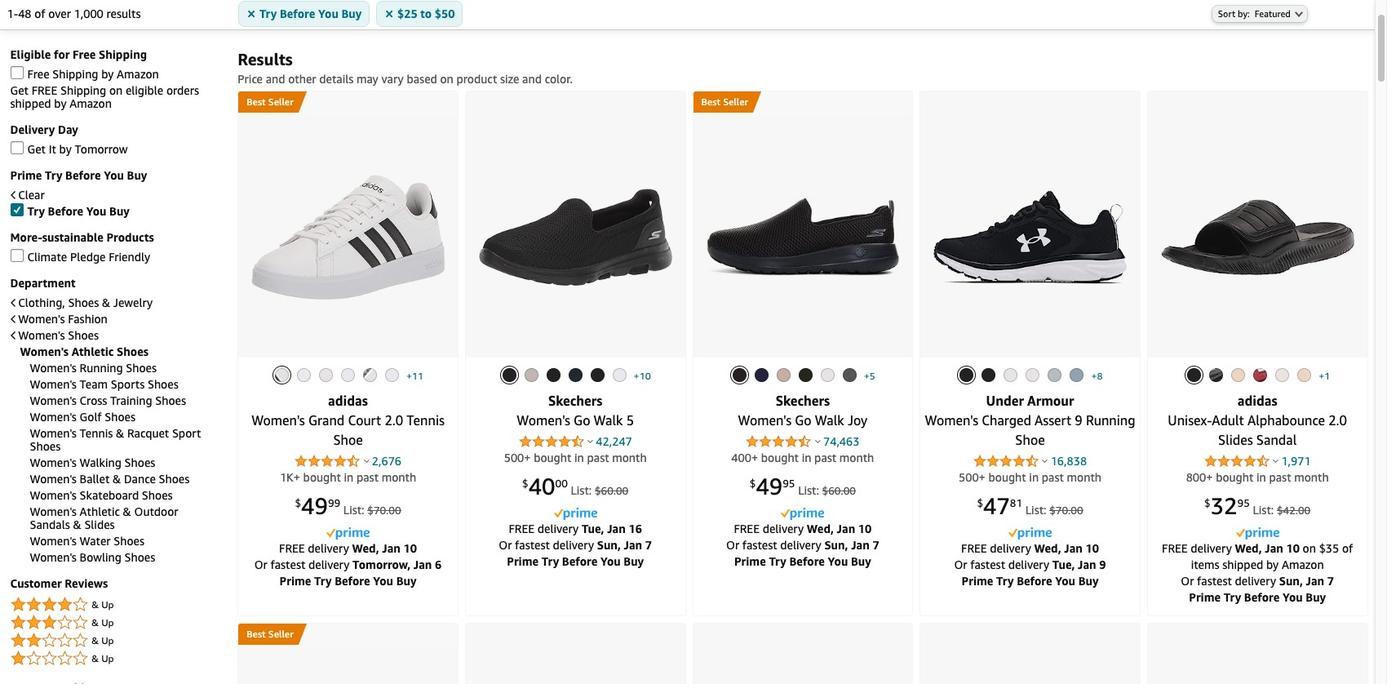 Task type: describe. For each thing, give the bounding box(es) containing it.
or fastest delivery tomorrow, jan 6 element
[[254, 557, 442, 571]]

reviews
[[65, 577, 108, 591]]

you down "or fastest delivery sun, jan 7" at the bottom of the page
[[1283, 590, 1303, 604]]

women's skateboard shoes link
[[30, 489, 173, 502]]

buy down 'tomorrow,'
[[396, 574, 417, 587]]

sort by: featured
[[1219, 9, 1291, 19]]

42,247
[[596, 434, 632, 448]]

sustainable
[[42, 231, 103, 244]]

buy inside list
[[342, 7, 362, 21]]

1-48 of over 1,000 results
[[7, 7, 141, 21]]

500+ bought in past month for 47
[[959, 470, 1102, 484]]

before down get it by tomorrow
[[65, 169, 101, 182]]

shipped inside free shipping by amazon get free shipping on eligible orders shipped by amazon
[[10, 97, 51, 111]]

1k+
[[280, 470, 300, 484]]

list: for adidas unisex-adult alphabounce 2.0 slides sandal
[[1253, 503, 1274, 517]]

women's inside under armour women's charged assert 9 running shoe
[[925, 412, 979, 429]]

popover image for walk
[[815, 439, 821, 443]]

1,971 link
[[1282, 454, 1312, 468]]

women's shoes
[[18, 329, 99, 342]]

climate pledge friendly link
[[10, 249, 150, 264]]

bought for skechers women's go walk 5
[[534, 451, 572, 465]]

try down clear
[[27, 204, 45, 218]]

800+ bought in past month
[[1187, 470, 1329, 484]]

49 for grand
[[301, 492, 328, 519]]

skechers women's go walk 5
[[517, 393, 634, 429]]

best seller for adidas women's grand court 2.0 tennis shoe
[[247, 96, 294, 108]]

800+
[[1187, 470, 1213, 484]]

up for 4 stars & up element
[[101, 599, 114, 611]]

based
[[407, 72, 437, 86]]

tomorrow,
[[353, 557, 411, 571]]

free delivery wed, jan 10 or fastest delivery tue, jan 9
[[955, 541, 1107, 571]]

& up for 4 stars & up element
[[92, 599, 114, 611]]

orders
[[166, 84, 199, 98]]

you down 'tomorrow'
[[104, 169, 124, 182]]

racquet
[[127, 426, 169, 440]]

before down free delivery tue, jan 16 or fastest delivery sun, jan 7
[[562, 554, 598, 568]]

on inside on $35 of items shipped by amazon
[[1303, 541, 1317, 555]]

before down or fastest delivery tomorrow, jan 6 element
[[335, 574, 370, 587]]

2 vertical spatial shipping
[[60, 84, 106, 98]]

by down eligible for free shipping
[[101, 67, 114, 81]]

prime try before you buy for adidas unisex-adult alphabounce 2.0 slides sandal
[[1190, 590, 1327, 604]]

95 for 49
[[783, 476, 795, 489]]

training
[[110, 394, 152, 408]]

2 stars & up element
[[10, 631, 221, 651]]

7 for 40
[[645, 538, 652, 552]]

products
[[106, 231, 154, 244]]

free delivery wed, jan 10 element for walk
[[734, 521, 872, 535]]

3 stars & up element
[[10, 613, 221, 633]]

shoe inside adidas women's grand court 2.0 tennis shoe
[[333, 432, 363, 448]]

list: for skechers women's go walk 5
[[571, 483, 592, 497]]

& up for 1 star & up element on the bottom left
[[92, 653, 114, 665]]

in for skechers women's go walk 5
[[575, 451, 584, 465]]

customer
[[10, 577, 62, 591]]

list: for adidas women's grand court 2.0 tennis shoe
[[343, 503, 365, 517]]

prime try before you buy for skechers women's go walk 5
[[507, 554, 644, 568]]

before up sustainable
[[48, 204, 83, 218]]

500+ for 47
[[959, 470, 986, 484]]

& down 2 stars & up element
[[92, 653, 99, 665]]

before down 'free delivery wed, jan 10 or fastest delivery sun, jan 7'
[[790, 554, 825, 568]]

$ 32 95 list: $42.00
[[1205, 492, 1311, 519]]

74,463 link
[[824, 434, 860, 448]]

1 vertical spatial shipping
[[52, 67, 98, 81]]

or fastest delivery tue, jan 9 element
[[955, 557, 1107, 571]]

you down 'tomorrow,'
[[373, 574, 393, 587]]

other
[[288, 72, 316, 86]]

or fastest delivery sun, jan 7 element for 40
[[499, 538, 652, 552]]

list containing try before you buy
[[238, 1, 1020, 27]]

0 vertical spatial shipping
[[99, 48, 147, 62]]

free delivery wed, jan 10
[[1162, 541, 1303, 555]]

customer reviews
[[10, 577, 108, 591]]

+10 link
[[634, 370, 651, 382]]

$70.00 for 49
[[368, 504, 401, 517]]

buy down or fastest delivery tue, jan 9 element on the right bottom
[[1079, 574, 1099, 587]]

2 and from the left
[[523, 72, 542, 86]]

& up 'skateboard'
[[113, 472, 121, 486]]

jewelry
[[113, 296, 153, 310]]

fastest for adidas women's grand court 2.0 tennis shoe
[[271, 557, 306, 571]]

free shipping by amazon get free shipping on eligible orders shipped by amazon
[[10, 67, 199, 111]]

tue, inside free delivery tue, jan 16 or fastest delivery sun, jan 7
[[582, 521, 604, 535]]

checkbox image for try before you buy
[[10, 204, 23, 217]]

skechers women's go walk joy
[[738, 393, 868, 429]]

up for "3 stars & up" "element"
[[101, 617, 114, 629]]

by inside on $35 of items shipped by amazon
[[1267, 557, 1279, 571]]

popover image for court
[[364, 459, 369, 463]]

friendly
[[109, 250, 150, 264]]

women's go walk 5 link
[[517, 412, 634, 429]]

42,247 link
[[596, 434, 632, 448]]

checkbox image for climate
[[10, 249, 23, 262]]

48
[[18, 7, 31, 21]]

you down free delivery tue, jan 16 or fastest delivery sun, jan 7
[[601, 554, 621, 568]]

or for women's grand court 2.0 tennis shoe
[[254, 557, 268, 571]]

bought for skechers women's go walk joy
[[761, 451, 799, 465]]

best seller link for skechers
[[693, 92, 913, 113]]

+1 link
[[1319, 370, 1331, 382]]

$ for skechers women's go walk 5
[[522, 476, 529, 489]]

women's inside skechers women's go walk joy
[[738, 412, 792, 429]]

free delivery wed, jan 10 element for court
[[279, 541, 417, 555]]

price
[[238, 72, 263, 86]]

women's inside adidas women's grand court 2.0 tennis shoe
[[252, 412, 305, 429]]

ballet
[[80, 472, 110, 486]]

court
[[348, 412, 381, 429]]

1 & up link from the top
[[10, 595, 221, 615]]

charged
[[982, 412, 1032, 429]]

+5 link
[[864, 370, 876, 382]]

& up for 2 stars & up element
[[92, 635, 114, 647]]

eligible
[[10, 48, 51, 62]]

& down "3 stars & up" "element"
[[92, 635, 99, 647]]

& up fashion
[[102, 296, 110, 310]]

under
[[987, 393, 1024, 409]]

free for under armour women's charged assert 9 running shoe
[[962, 541, 987, 555]]

women's athletic shoes women's running shoes women's team sports shoes women's cross training shoes women's golf shoes women's tennis & racquet sport shoes women's walking shoes women's ballet & dance shoes women's skateboard shoes women's athletic & outdoor sandals & slides women's water shoes women's bowling shoes
[[20, 345, 201, 564]]

$ 40 00 list: $60.00
[[522, 473, 629, 500]]

tomorrow
[[75, 142, 128, 156]]

0 vertical spatial athletic
[[72, 345, 114, 359]]

by up day
[[54, 97, 67, 111]]

amazon prime image for women's go walk joy
[[781, 508, 825, 520]]

$50
[[435, 7, 455, 21]]

walking
[[80, 456, 122, 470]]

tennis inside adidas women's grand court 2.0 tennis shoe
[[407, 412, 445, 429]]

amazon prime image for women's grand court 2.0 tennis shoe
[[327, 528, 370, 540]]

prime for adidas unisex-adult alphabounce 2.0 slides sandal
[[1190, 590, 1221, 604]]

clothing, shoes & jewelry link
[[10, 296, 153, 310]]

on inside results price and other details may vary based on product size and color.
[[440, 72, 454, 86]]

or for women's go walk 5
[[499, 538, 512, 552]]

size
[[500, 72, 520, 86]]

& up for "3 stars & up" "element"
[[92, 617, 114, 629]]

buy down 16
[[624, 554, 644, 568]]

free delivery wed, jan 10 or fastest delivery sun, jan 7
[[726, 521, 880, 552]]

or for women's charged assert 9 running shoe
[[955, 557, 968, 571]]

up for 1 star & up element on the bottom left
[[101, 653, 114, 665]]

past for skechers women's go walk joy
[[815, 451, 837, 465]]

before down "or fastest delivery sun, jan 7" at the bottom of the page
[[1245, 590, 1280, 604]]

prime up clear link
[[10, 169, 42, 182]]

women's water shoes link
[[30, 534, 145, 548]]

prime for under armour women's charged assert 9 running shoe
[[962, 574, 994, 587]]

$25
[[398, 7, 418, 21]]

buy down $35
[[1306, 590, 1327, 604]]

checkbox image for free shipping by amazon
[[10, 66, 23, 80]]

prime try before you buy for adidas women's grand court 2.0 tennis shoe
[[280, 574, 417, 587]]

& left the racquet
[[116, 426, 124, 440]]

clear link
[[10, 188, 45, 202]]

free delivery wed, jan 10 or fastest delivery tomorrow, jan 6
[[254, 541, 442, 571]]

unisex-adult alphabounce 2.0 slides sandal link
[[1168, 412, 1348, 448]]

74,463
[[824, 434, 860, 448]]

before down or fastest delivery tue, jan 9 element on the right bottom
[[1017, 574, 1053, 587]]

cross
[[80, 394, 107, 408]]

16,838
[[1051, 454, 1087, 468]]

try down or fastest delivery tomorrow, jan 6 element
[[314, 574, 332, 587]]

$ for under armour women's charged assert 9 running shoe
[[977, 496, 984, 509]]

500+ bought in past month for 40
[[504, 451, 647, 465]]

sun, for 40
[[597, 538, 621, 552]]

you up details
[[318, 7, 339, 21]]

try down 'it'
[[45, 169, 62, 182]]

popover image for 47
[[1043, 459, 1048, 463]]

0 vertical spatial try before you buy link
[[238, 1, 370, 27]]

$60.00 for 49
[[822, 484, 856, 497]]

9 inside under armour women's charged assert 9 running shoe
[[1075, 412, 1083, 429]]

women's charged assert 9 running shoe link
[[925, 412, 1136, 448]]

try down 'free delivery wed, jan 10 or fastest delivery sun, jan 7'
[[769, 554, 787, 568]]

day
[[58, 123, 78, 137]]

delivery day
[[10, 123, 78, 137]]

climate pledge friendly
[[27, 250, 150, 264]]

& down 'skateboard'
[[123, 505, 131, 519]]

may
[[357, 72, 379, 86]]

2,676
[[372, 454, 402, 468]]

prime for skechers women's go walk 5
[[507, 554, 539, 568]]

results
[[106, 7, 141, 21]]

over
[[48, 7, 71, 21]]

+10
[[634, 370, 651, 382]]

past for under armour women's charged assert 9 running shoe
[[1042, 470, 1064, 484]]

6
[[435, 557, 442, 571]]

5
[[627, 412, 634, 429]]

best seller group for adidas women's grand court 2.0 tennis shoe
[[239, 92, 298, 113]]

you up more-sustainable products
[[86, 204, 106, 218]]

by right 'it'
[[59, 142, 72, 156]]

on $35 of items shipped by amazon
[[1191, 541, 1354, 571]]

try up results
[[259, 7, 277, 21]]

women's golf shoes link
[[30, 410, 136, 424]]

try down "or fastest delivery sun, jan 7" at the bottom of the page
[[1224, 590, 1242, 604]]

women's athletic & outdoor sandals & slides link
[[30, 505, 178, 532]]

or fastest delivery sun, jan 7
[[1181, 574, 1335, 588]]

before up results
[[280, 7, 315, 21]]

adidas women's grand court 2.0 tennis shoe image
[[252, 175, 445, 299]]

9 inside the free delivery wed, jan 10 or fastest delivery tue, jan 9
[[1100, 557, 1107, 571]]

in for skechers women's go walk joy
[[802, 451, 812, 465]]

fastest for skechers women's go walk joy
[[743, 538, 778, 552]]

prime try before you buy for under armour women's charged assert 9 running shoe
[[962, 574, 1099, 587]]

in for under armour women's charged assert 9 running shoe
[[1030, 470, 1039, 484]]

tennis inside women's athletic shoes women's running shoes women's team sports shoes women's cross training shoes women's golf shoes women's tennis & racquet sport shoes women's walking shoes women's ballet & dance shoes women's skateboard shoes women's athletic & outdoor sandals & slides women's water shoes women's bowling shoes
[[80, 426, 113, 440]]

women's ballet & dance shoes link
[[30, 472, 190, 486]]

adidas women's grand court 2.0 tennis shoe
[[252, 393, 445, 448]]

sport
[[172, 426, 201, 440]]

skechers for 49
[[776, 393, 830, 409]]

tue, inside the free delivery wed, jan 10 or fastest delivery tue, jan 9
[[1053, 557, 1075, 571]]

or fastest delivery sun, jan 7 element for 49
[[726, 538, 880, 552]]

department
[[10, 276, 76, 290]]

women's grand court 2.0 tennis shoe link
[[252, 412, 445, 448]]

1 star & up element
[[10, 649, 221, 669]]

past for adidas unisex-adult alphabounce 2.0 slides sandal
[[1270, 470, 1292, 484]]



Task type: vqa. For each thing, say whether or not it's contained in the screenshot.
List: within the $ 40 00 List: $60.00
yes



Task type: locate. For each thing, give the bounding box(es) containing it.
0 horizontal spatial go
[[574, 412, 591, 429]]

popover image up 400+ bought in past month
[[815, 439, 821, 443]]

bought up the 00
[[534, 451, 572, 465]]

2 $70.00 from the left
[[1050, 504, 1084, 517]]

past down 16,838
[[1042, 470, 1064, 484]]

2 adidas from the left
[[1238, 393, 1278, 409]]

sun, down $ 49 95 list: $60.00
[[825, 538, 849, 552]]

0 horizontal spatial tennis
[[80, 426, 113, 440]]

1 2.0 from the left
[[385, 412, 403, 429]]

free for skechers women's go walk 5
[[509, 521, 535, 535]]

0 horizontal spatial running
[[80, 361, 123, 375]]

0 horizontal spatial $70.00
[[368, 504, 401, 517]]

1 vertical spatial running
[[1086, 412, 1136, 429]]

1k+ bought in past month
[[280, 470, 416, 484]]

slides inside women's athletic shoes women's running shoes women's team sports shoes women's cross training shoes women's golf shoes women's tennis & racquet sport shoes women's walking shoes women's ballet & dance shoes women's skateboard shoes women's athletic & outdoor sandals & slides women's water shoes women's bowling shoes
[[84, 518, 115, 532]]

1 horizontal spatial $70.00
[[1050, 504, 1084, 517]]

bought for adidas unisex-adult alphabounce 2.0 slides sandal
[[1216, 470, 1254, 484]]

1 horizontal spatial free
[[73, 48, 96, 62]]

$ inside $ 32 95 list: $42.00
[[1205, 496, 1211, 509]]

1 horizontal spatial 95
[[1238, 496, 1250, 509]]

seller for adidas women's grand court 2.0 tennis shoe
[[268, 96, 294, 108]]

0 vertical spatial amazon
[[117, 67, 159, 81]]

of for $35
[[1343, 541, 1354, 555]]

free down eligible
[[27, 67, 49, 81]]

best seller link
[[239, 92, 458, 113], [693, 92, 913, 113], [239, 623, 458, 645]]

women's shoes link
[[10, 329, 99, 342]]

2 checkbox image from the top
[[10, 204, 23, 217]]

amazon prime image up the free delivery tue, jan 16 element
[[554, 508, 597, 520]]

1 vertical spatial try before you buy link
[[10, 204, 130, 218]]

go
[[574, 412, 591, 429], [795, 412, 812, 429]]

2 go from the left
[[795, 412, 812, 429]]

buy down 'free delivery wed, jan 10 or fastest delivery sun, jan 7'
[[851, 554, 872, 568]]

skechers
[[549, 393, 603, 409], [776, 393, 830, 409]]

$70.00 inside $ 47 81 list: $70.00
[[1050, 504, 1084, 517]]

10 for skechers women's go walk joy
[[859, 521, 872, 535]]

best seller group for skechers women's go walk joy
[[693, 92, 753, 113]]

2 & up from the top
[[92, 617, 114, 629]]

0 horizontal spatial 500+
[[504, 451, 531, 465]]

sun, for 49
[[825, 538, 849, 552]]

free inside free shipping by amazon get free shipping on eligible orders shipped by amazon
[[32, 84, 57, 98]]

jan inside free delivery wed, jan 10 on $35 of items shipped by amazon element
[[1265, 541, 1284, 555]]

month for women's grand court 2.0 tennis shoe
[[382, 470, 416, 484]]

month down 42,247 link
[[612, 451, 647, 465]]

get left 'it'
[[27, 142, 46, 156]]

& down 4 stars & up element
[[92, 617, 99, 629]]

list: inside $ 40 00 list: $60.00
[[571, 483, 592, 497]]

+8
[[1092, 370, 1103, 382]]

or inside free delivery tue, jan 16 or fastest delivery sun, jan 7
[[499, 538, 512, 552]]

unisex-
[[1168, 412, 1212, 429]]

0 horizontal spatial adidas
[[328, 393, 368, 409]]

bought for adidas women's grand court 2.0 tennis shoe
[[303, 470, 341, 484]]

checkbox image down "delivery"
[[10, 142, 23, 155]]

7
[[645, 538, 652, 552], [873, 538, 880, 552], [1328, 574, 1335, 588]]

2.0 down +1 link
[[1329, 412, 1348, 429]]

adidas inside adidas women's grand court 2.0 tennis shoe
[[328, 393, 368, 409]]

4 stars & up element
[[10, 595, 221, 615]]

results price and other details may vary based on product size and color.
[[238, 50, 573, 86]]

+1
[[1319, 370, 1331, 382]]

1 checkbox image from the top
[[10, 66, 23, 80]]

free delivery wed, jan 10 element
[[734, 521, 872, 535], [279, 541, 417, 555], [962, 541, 1099, 555]]

seller for skechers women's go walk joy
[[723, 96, 749, 108]]

popover image for alphabounce
[[1274, 459, 1279, 463]]

tue, down $ 47 81 list: $70.00
[[1053, 557, 1075, 571]]

0 horizontal spatial free
[[27, 67, 49, 81]]

wed, up 'tomorrow,'
[[352, 541, 379, 555]]

1 and from the left
[[266, 72, 285, 86]]

1 skechers from the left
[[549, 393, 603, 409]]

& up women's water shoes link
[[73, 518, 81, 532]]

wed, up "or fastest delivery sun, jan 7" at the bottom of the page
[[1235, 541, 1262, 555]]

eligible
[[126, 84, 163, 98]]

1 horizontal spatial skechers
[[776, 393, 830, 409]]

0 horizontal spatial amazon
[[70, 97, 112, 111]]

or inside free delivery wed, jan 10 or fastest delivery tomorrow, jan 6
[[254, 557, 268, 571]]

best seller group
[[239, 92, 298, 113], [693, 92, 753, 113], [239, 623, 298, 645]]

in up $ 40 00 list: $60.00
[[575, 451, 584, 465]]

$ left the 00
[[522, 476, 529, 489]]

free for adidas women's grand court 2.0 tennis shoe
[[279, 541, 305, 555]]

get it by tomorrow
[[27, 142, 128, 156]]

1 vertical spatial checkbox image
[[10, 204, 23, 217]]

best seller link for adidas
[[239, 92, 458, 113]]

400+
[[732, 451, 758, 465]]

95 for 32
[[1238, 496, 1250, 509]]

1 horizontal spatial 9
[[1100, 557, 1107, 571]]

tennis down "golf"
[[80, 426, 113, 440]]

free right for
[[73, 48, 96, 62]]

2.0 for 49
[[385, 412, 403, 429]]

by:
[[1238, 9, 1250, 19]]

fastest inside the free delivery wed, jan 10 or fastest delivery tue, jan 9
[[971, 557, 1006, 571]]

checkbox image
[[10, 142, 23, 155], [10, 249, 23, 262]]

1 horizontal spatial 2.0
[[1329, 412, 1348, 429]]

try before you buy link up results
[[238, 1, 370, 27]]

1 horizontal spatial try before you buy link
[[238, 1, 370, 27]]

prime
[[10, 169, 42, 182], [507, 554, 539, 568], [735, 554, 766, 568], [280, 574, 311, 587], [962, 574, 994, 587], [1190, 590, 1221, 604]]

delivery inside free delivery wed, jan 10 on $35 of items shipped by amazon element
[[1191, 541, 1232, 555]]

1 horizontal spatial adidas
[[1238, 393, 1278, 409]]

walk inside skechers women's go walk 5
[[594, 412, 623, 429]]

1 horizontal spatial tue,
[[1053, 557, 1075, 571]]

0 horizontal spatial 9
[[1075, 412, 1083, 429]]

1 checkbox image from the top
[[10, 142, 23, 155]]

checkbox image
[[10, 66, 23, 80], [10, 204, 23, 217]]

1 vertical spatial tue,
[[1053, 557, 1075, 571]]

walk for 49
[[815, 412, 845, 429]]

best for skechers women's go walk joy
[[702, 96, 721, 108]]

wed, for court
[[352, 541, 379, 555]]

month down 2,676 link
[[382, 470, 416, 484]]

95 inside $ 32 95 list: $42.00
[[1238, 496, 1250, 509]]

you
[[318, 7, 339, 21], [104, 169, 124, 182], [86, 204, 106, 218], [601, 554, 621, 568], [828, 554, 848, 568], [373, 574, 393, 587], [1056, 574, 1076, 587], [1283, 590, 1303, 604]]

checkbox image inside climate pledge friendly link
[[10, 249, 23, 262]]

$70.00 for 47
[[1050, 504, 1084, 517]]

shipped inside on $35 of items shipped by amazon
[[1223, 557, 1264, 571]]

& up link down "3 stars & up" "element"
[[10, 649, 221, 669]]

32
[[1211, 492, 1238, 519]]

2.0 inside adidas women's grand court 2.0 tennis shoe
[[385, 412, 403, 429]]

95 inside $ 49 95 list: $60.00
[[783, 476, 795, 489]]

prime try before you buy down "or fastest delivery sun, jan 7" at the bottom of the page
[[1190, 590, 1327, 604]]

1 horizontal spatial shoe
[[1016, 432, 1045, 448]]

skateboard
[[80, 489, 139, 502]]

$ inside $ 49 95 list: $60.00
[[750, 476, 756, 489]]

get it by tomorrow link
[[10, 142, 128, 156]]

outdoor
[[134, 505, 178, 519]]

1 horizontal spatial 49
[[756, 473, 783, 500]]

$ for adidas unisex-adult alphabounce 2.0 slides sandal
[[1205, 496, 1211, 509]]

month for women's go walk 5
[[612, 451, 647, 465]]

1 horizontal spatial amazon
[[117, 67, 159, 81]]

prime try before you buy down free delivery tue, jan 16 or fastest delivery sun, jan 7
[[507, 554, 644, 568]]

0 horizontal spatial on
[[109, 84, 123, 98]]

month
[[612, 451, 647, 465], [840, 451, 875, 465], [382, 470, 416, 484], [1067, 470, 1102, 484], [1295, 470, 1329, 484]]

try down free delivery tue, jan 16 or fastest delivery sun, jan 7
[[542, 554, 559, 568]]

$60.00 inside $ 49 95 list: $60.00
[[822, 484, 856, 497]]

month for unisex-adult alphabounce 2.0 slides sandal
[[1295, 470, 1329, 484]]

women's fashion link
[[10, 312, 108, 326]]

try down or fastest delivery tue, jan 9 element on the right bottom
[[997, 574, 1014, 587]]

2 vertical spatial amazon
[[1282, 557, 1325, 571]]

color.
[[545, 72, 573, 86]]

try before you buy
[[259, 7, 362, 21], [27, 204, 130, 218]]

women's inside skechers women's go walk 5
[[517, 412, 570, 429]]

list
[[238, 1, 1020, 27]]

95 down 800+ bought in past month
[[1238, 496, 1250, 509]]

1 vertical spatial try before you buy
[[27, 204, 130, 218]]

and right size
[[523, 72, 542, 86]]

0 vertical spatial 95
[[783, 476, 795, 489]]

up inside "element"
[[101, 617, 114, 629]]

bowling
[[80, 551, 121, 564]]

buy down 'tomorrow'
[[127, 169, 147, 182]]

month for women's go walk joy
[[840, 451, 875, 465]]

in up $ 49 95 list: $60.00
[[802, 451, 812, 465]]

400+ bought in past month
[[732, 451, 875, 465]]

amazon prime image for women's charged assert 9 running shoe
[[1009, 528, 1052, 540]]

1 vertical spatial 500+
[[959, 470, 986, 484]]

sports
[[111, 377, 145, 391]]

more-
[[10, 231, 42, 244]]

up down 2 stars & up element
[[101, 653, 114, 665]]

0 horizontal spatial free delivery wed, jan 10 element
[[279, 541, 417, 555]]

skechers inside skechers women's go walk 5
[[549, 393, 603, 409]]

1 go from the left
[[574, 412, 591, 429]]

walk for 40
[[594, 412, 623, 429]]

0 horizontal spatial 95
[[783, 476, 795, 489]]

free for skechers women's go walk joy
[[734, 521, 760, 535]]

amazon inside on $35 of items shipped by amazon
[[1282, 557, 1325, 571]]

1 $70.00 from the left
[[368, 504, 401, 517]]

list: inside $ 47 81 list: $70.00
[[1026, 503, 1047, 517]]

or inside 'free delivery wed, jan 10 or fastest delivery sun, jan 7'
[[726, 538, 740, 552]]

fashion
[[68, 312, 108, 326]]

popover image left 16,838 link
[[1043, 459, 1048, 463]]

past down 2,676 link
[[357, 470, 379, 484]]

of inside on $35 of items shipped by amazon
[[1343, 541, 1354, 555]]

adidas unisex-adult alphabounce 2.0 slides sandal image
[[1161, 199, 1355, 275]]

40
[[529, 473, 556, 500]]

1 vertical spatial amazon
[[70, 97, 112, 111]]

0 vertical spatial shipped
[[10, 97, 51, 111]]

0 vertical spatial get
[[10, 84, 29, 98]]

1 & up from the top
[[92, 599, 114, 611]]

prime for adidas women's grand court 2.0 tennis shoe
[[280, 574, 311, 587]]

3 & up from the top
[[92, 635, 114, 647]]

free delivery wed, jan 10 element up or fastest delivery tomorrow, jan 6 element
[[279, 541, 417, 555]]

go inside skechers women's go walk joy
[[795, 412, 812, 429]]

47
[[984, 492, 1010, 519]]

popover image
[[815, 439, 821, 443], [364, 459, 369, 463], [1274, 459, 1279, 463]]

& up link up 2 stars & up element
[[10, 595, 221, 615]]

or fastest delivery sun, jan 7 element
[[499, 538, 652, 552], [726, 538, 880, 552], [1181, 574, 1335, 588]]

list: inside $ 32 95 list: $42.00
[[1253, 503, 1274, 517]]

0 vertical spatial 500+ bought in past month
[[504, 451, 647, 465]]

month for women's charged assert 9 running shoe
[[1067, 470, 1102, 484]]

1 walk from the left
[[594, 412, 623, 429]]

500+ up '40'
[[504, 451, 531, 465]]

free inside free delivery tue, jan 16 or fastest delivery sun, jan 7
[[509, 521, 535, 535]]

alphabounce
[[1248, 412, 1326, 429]]

0 horizontal spatial and
[[266, 72, 285, 86]]

free inside 'free delivery wed, jan 10 or fastest delivery sun, jan 7'
[[734, 521, 760, 535]]

try before you buy inside list
[[259, 7, 362, 21]]

past down 42,247 link
[[587, 451, 609, 465]]

wed, down $ 49 95 list: $60.00
[[807, 521, 834, 535]]

& up inside "element"
[[92, 617, 114, 629]]

in for adidas women's grand court 2.0 tennis shoe
[[344, 470, 354, 484]]

fastest inside 'free delivery wed, jan 10 or fastest delivery sun, jan 7'
[[743, 538, 778, 552]]

sun,
[[597, 538, 621, 552], [825, 538, 849, 552], [1280, 574, 1303, 588]]

4 up from the top
[[101, 653, 114, 665]]

500+ bought in past month
[[504, 451, 647, 465], [959, 470, 1102, 484]]

4 & up link from the top
[[10, 649, 221, 669]]

0 vertical spatial try before you buy
[[259, 7, 362, 21]]

list: for skechers women's go walk joy
[[798, 483, 819, 497]]

1 vertical spatial get
[[27, 142, 46, 156]]

$70.00 down 16,838 link
[[1050, 504, 1084, 517]]

fastest for skechers women's go walk 5
[[515, 538, 550, 552]]

popover image
[[588, 439, 594, 443], [1043, 459, 1048, 463]]

clothing,
[[18, 296, 65, 310]]

2.0 for 32
[[1329, 412, 1348, 429]]

free delivery wed, jan 10 on $35 of items shipped by amazon element
[[1162, 541, 1354, 571]]

eligible for free shipping
[[10, 48, 147, 62]]

1 $60.00 from the left
[[595, 484, 629, 497]]

buy up "products"
[[109, 204, 130, 218]]

1 horizontal spatial free delivery wed, jan 10 element
[[734, 521, 872, 535]]

go up 400+ bought in past month
[[795, 412, 812, 429]]

$ inside $ 47 81 list: $70.00
[[977, 496, 984, 509]]

list: right 99
[[343, 503, 365, 517]]

1 horizontal spatial popover image
[[815, 439, 821, 443]]

shoe
[[333, 432, 363, 448], [1016, 432, 1045, 448]]

1 horizontal spatial or fastest delivery sun, jan 7 element
[[726, 538, 880, 552]]

0 vertical spatial tue,
[[582, 521, 604, 535]]

500+ bought in past month up $ 40 00 list: $60.00
[[504, 451, 647, 465]]

free delivery wed, jan 10 element for charged
[[962, 541, 1099, 555]]

& up link up 1 star & up element on the bottom left
[[10, 613, 221, 633]]

+11
[[406, 370, 424, 382]]

free down 800+
[[1162, 541, 1188, 555]]

sun, down the free delivery tue, jan 16 element
[[597, 538, 621, 552]]

adidas inside adidas unisex-adult alphabounce 2.0 slides sandal
[[1238, 393, 1278, 409]]

99
[[328, 496, 340, 509]]

2 up from the top
[[101, 617, 114, 629]]

sun, inside free delivery tue, jan 16 or fastest delivery sun, jan 7
[[597, 538, 621, 552]]

water
[[80, 534, 111, 548]]

free delivery wed, jan 10 element down $ 49 95 list: $60.00
[[734, 521, 872, 535]]

skechers women's go walk 5 image
[[479, 188, 672, 286]]

0 vertical spatial running
[[80, 361, 123, 375]]

$ inside $ 40 00 list: $60.00
[[522, 476, 529, 489]]

free inside the free delivery wed, jan 10 or fastest delivery tue, jan 9
[[962, 541, 987, 555]]

adidas up court at the left bottom of page
[[328, 393, 368, 409]]

2 2.0 from the left
[[1329, 412, 1348, 429]]

get inside free shipping by amazon get free shipping on eligible orders shipped by amazon
[[10, 84, 29, 98]]

81
[[1010, 496, 1023, 509]]

vary
[[382, 72, 404, 86]]

1 vertical spatial 500+ bought in past month
[[959, 470, 1102, 484]]

1 vertical spatial 9
[[1100, 557, 1107, 571]]

0 horizontal spatial skechers
[[549, 393, 603, 409]]

0 vertical spatial free
[[73, 48, 96, 62]]

0 horizontal spatial of
[[34, 7, 45, 21]]

1 horizontal spatial 500+
[[959, 470, 986, 484]]

wed, for charged
[[1035, 541, 1062, 555]]

wed, inside free delivery wed, jan 10 or fastest delivery tomorrow, jan 6
[[352, 541, 379, 555]]

women's go walk joy link
[[738, 412, 868, 429]]

list: inside $ 49 99 list: $70.00
[[343, 503, 365, 517]]

500+ for 40
[[504, 451, 531, 465]]

1 vertical spatial shipped
[[1223, 557, 1264, 571]]

walk inside skechers women's go walk joy
[[815, 412, 845, 429]]

to
[[421, 7, 432, 21]]

0 horizontal spatial 500+ bought in past month
[[504, 451, 647, 465]]

go inside skechers women's go walk 5
[[574, 412, 591, 429]]

fastest inside free delivery wed, jan 10 or fastest delivery tomorrow, jan 6
[[271, 557, 306, 571]]

2 horizontal spatial amazon
[[1282, 557, 1325, 571]]

1 horizontal spatial shipped
[[1223, 557, 1264, 571]]

shipping
[[99, 48, 147, 62], [52, 67, 98, 81], [60, 84, 106, 98]]

2 horizontal spatial sun,
[[1280, 574, 1303, 588]]

best seller for skechers women's go walk joy
[[702, 96, 749, 108]]

under armour women's charged assert 9 running shoe image
[[934, 190, 1127, 284]]

1 vertical spatial 95
[[1238, 496, 1250, 509]]

16,838 link
[[1051, 454, 1087, 468]]

wed, inside 'free delivery wed, jan 10 or fastest delivery sun, jan 7'
[[807, 521, 834, 535]]

$
[[522, 476, 529, 489], [750, 476, 756, 489], [295, 496, 301, 509], [977, 496, 984, 509], [1205, 496, 1211, 509]]

athletic up "women's running shoes" link
[[72, 345, 114, 359]]

or inside the free delivery wed, jan 10 or fastest delivery tue, jan 9
[[955, 557, 968, 571]]

list: inside $ 49 95 list: $60.00
[[798, 483, 819, 497]]

on
[[440, 72, 454, 86], [109, 84, 123, 98], [1303, 541, 1317, 555]]

free inside free delivery wed, jan 10 or fastest delivery tomorrow, jan 6
[[279, 541, 305, 555]]

sandals
[[30, 518, 70, 532]]

0 vertical spatial popover image
[[588, 439, 594, 443]]

10 inside the free delivery wed, jan 10 or fastest delivery tue, jan 9
[[1086, 541, 1099, 555]]

up for 2 stars & up element
[[101, 635, 114, 647]]

$ for skechers women's go walk joy
[[750, 476, 756, 489]]

women's walking shoes link
[[30, 456, 155, 470]]

or fastest delivery sun, jan 7 element for 32
[[1181, 574, 1335, 588]]

prime try before you buy down or fastest delivery tue, jan 9 element on the right bottom
[[962, 574, 1099, 587]]

of right 48
[[34, 7, 45, 21]]

popover image left 42,247 link
[[588, 439, 594, 443]]

prime try before you buy for skechers women's go walk joy
[[735, 554, 872, 568]]

7 inside free delivery tue, jan 16 or fastest delivery sun, jan 7
[[645, 538, 652, 552]]

past for skechers women's go walk 5
[[587, 451, 609, 465]]

shipped down the free delivery wed, jan 10 on the right of the page
[[1223, 557, 1264, 571]]

prime try before you buy
[[10, 169, 147, 182], [507, 554, 644, 568], [735, 554, 872, 568], [280, 574, 417, 587], [962, 574, 1099, 587], [1190, 590, 1327, 604]]

women's bowling shoes link
[[30, 551, 155, 564]]

$ 47 81 list: $70.00
[[977, 492, 1084, 519]]

go for 40
[[574, 412, 591, 429]]

buy
[[342, 7, 362, 21], [127, 169, 147, 182], [109, 204, 130, 218], [624, 554, 644, 568], [851, 554, 872, 568], [396, 574, 417, 587], [1079, 574, 1099, 587], [1306, 590, 1327, 604]]

2 horizontal spatial popover image
[[1274, 459, 1279, 463]]

10 inside 'free delivery wed, jan 10 or fastest delivery sun, jan 7'
[[859, 521, 872, 535]]

women's
[[18, 312, 65, 326], [18, 329, 65, 342], [20, 345, 69, 359], [30, 361, 77, 375], [30, 377, 77, 391], [30, 394, 77, 408], [30, 410, 77, 424], [252, 412, 305, 429], [517, 412, 570, 429], [925, 412, 979, 429], [738, 412, 792, 429], [30, 426, 77, 440], [30, 456, 77, 470], [30, 472, 77, 486], [30, 489, 77, 502], [30, 505, 77, 519], [30, 534, 77, 548], [30, 551, 77, 564]]

1 horizontal spatial try before you buy
[[259, 7, 362, 21]]

prime down or fastest delivery tomorrow, jan 6 element
[[280, 574, 311, 587]]

athletic down women's skateboard shoes link
[[80, 505, 120, 519]]

amazon prime image for women's go walk 5
[[554, 508, 597, 520]]

free down $ 49 95 list: $60.00
[[734, 521, 760, 535]]

1 horizontal spatial slides
[[1219, 432, 1254, 448]]

0 vertical spatial 500+
[[504, 451, 531, 465]]

& down reviews
[[92, 599, 99, 611]]

95 down 400+ bought in past month
[[783, 476, 795, 489]]

0 horizontal spatial shipped
[[10, 97, 51, 111]]

2 horizontal spatial 7
[[1328, 574, 1335, 588]]

checkbox image inside get it by tomorrow link
[[10, 142, 23, 155]]

skechers inside skechers women's go walk joy
[[776, 393, 830, 409]]

1 vertical spatial slides
[[84, 518, 115, 532]]

prime for skechers women's go walk joy
[[735, 554, 766, 568]]

of for 48
[[34, 7, 45, 21]]

1 horizontal spatial on
[[440, 72, 454, 86]]

& up down 2 stars & up element
[[92, 653, 114, 665]]

tue, left 16
[[582, 521, 604, 535]]

3 & up link from the top
[[10, 631, 221, 651]]

running inside under armour women's charged assert 9 running shoe
[[1086, 412, 1136, 429]]

2 walk from the left
[[815, 412, 845, 429]]

0 vertical spatial of
[[34, 7, 45, 21]]

try before you buy up results
[[259, 7, 362, 21]]

free down '40'
[[509, 521, 535, 535]]

fastest for under armour women's charged assert 9 running shoe
[[971, 557, 1006, 571]]

shipped up "delivery"
[[10, 97, 51, 111]]

women's running shoes link
[[30, 361, 157, 375]]

pledge
[[70, 250, 106, 264]]

or for women's go walk joy
[[726, 538, 740, 552]]

wed,
[[807, 521, 834, 535], [352, 541, 379, 555], [1035, 541, 1062, 555], [1235, 541, 1262, 555]]

amazon prime image up 'free delivery wed, jan 10 or fastest delivery sun, jan 7'
[[781, 508, 825, 520]]

amazon prime image for unisex-adult alphabounce 2.0 slides sandal
[[1236, 528, 1280, 540]]

dance
[[124, 472, 156, 486]]

team
[[80, 377, 108, 391]]

0 vertical spatial 9
[[1075, 412, 1083, 429]]

0 horizontal spatial $60.00
[[595, 484, 629, 497]]

product
[[457, 72, 497, 86]]

athletic
[[72, 345, 114, 359], [80, 505, 120, 519]]

$60.00 for 40
[[595, 484, 629, 497]]

1 horizontal spatial 500+ bought in past month
[[959, 470, 1102, 484]]

in up $ 47 81 list: $70.00
[[1030, 470, 1039, 484]]

items
[[1191, 557, 1220, 571]]

2 & up link from the top
[[10, 613, 221, 633]]

free delivery tue, jan 16 element
[[509, 521, 642, 535]]

tennis down +11 link
[[407, 412, 445, 429]]

49 for go
[[756, 473, 783, 500]]

1,971
[[1282, 454, 1312, 468]]

women's cross training shoes link
[[30, 394, 186, 408]]

0 vertical spatial checkbox image
[[10, 142, 23, 155]]

and down results
[[266, 72, 285, 86]]

get
[[10, 84, 29, 98], [27, 142, 46, 156]]

list: for under armour women's charged assert 9 running shoe
[[1026, 503, 1047, 517]]

walk
[[594, 412, 623, 429], [815, 412, 845, 429]]

1 vertical spatial popover image
[[1043, 459, 1048, 463]]

0 horizontal spatial 2.0
[[385, 412, 403, 429]]

500+
[[504, 451, 531, 465], [959, 470, 986, 484]]

1 vertical spatial free
[[27, 67, 49, 81]]

featured
[[1255, 9, 1291, 19]]

you down or fastest delivery tue, jan 9 element on the right bottom
[[1056, 574, 1076, 587]]

& up down "3 stars & up" "element"
[[92, 635, 114, 647]]

2.0 inside adidas unisex-adult alphabounce 2.0 slides sandal
[[1329, 412, 1348, 429]]

1 horizontal spatial go
[[795, 412, 812, 429]]

sun, inside 'free delivery wed, jan 10 or fastest delivery sun, jan 7'
[[825, 538, 849, 552]]

$60.00 inside $ 40 00 list: $60.00
[[595, 484, 629, 497]]

past
[[587, 451, 609, 465], [815, 451, 837, 465], [357, 470, 379, 484], [1042, 470, 1064, 484], [1270, 470, 1292, 484]]

$70.00 inside $ 49 99 list: $70.00
[[368, 504, 401, 517]]

women's team sports shoes link
[[30, 377, 179, 391]]

2 shoe from the left
[[1016, 432, 1045, 448]]

1 horizontal spatial popover image
[[1043, 459, 1048, 463]]

in for adidas unisex-adult alphabounce 2.0 slides sandal
[[1257, 470, 1267, 484]]

$25 to $50 link
[[376, 1, 463, 27]]

shoe inside under armour women's charged assert 9 running shoe
[[1016, 432, 1045, 448]]

list:
[[571, 483, 592, 497], [798, 483, 819, 497], [343, 503, 365, 517], [1026, 503, 1047, 517], [1253, 503, 1274, 517]]

7 inside 'free delivery wed, jan 10 or fastest delivery sun, jan 7'
[[873, 538, 880, 552]]

$60.00 down 42,247
[[595, 484, 629, 497]]

and
[[266, 72, 285, 86], [523, 72, 542, 86]]

assert
[[1035, 412, 1072, 429]]

prime try before you buy down or fastest delivery tomorrow, jan 6 element
[[280, 574, 417, 587]]

amazon prime image up the free delivery wed, jan 10 or fastest delivery tue, jan 9
[[1009, 528, 1052, 540]]

shoe down court at the left bottom of page
[[333, 432, 363, 448]]

on inside free shipping by amazon get free shipping on eligible orders shipped by amazon
[[109, 84, 123, 98]]

49 down 400+
[[756, 473, 783, 500]]

1 horizontal spatial $60.00
[[822, 484, 856, 497]]

sun, down on $35 of items shipped by amazon
[[1280, 574, 1303, 588]]

get inside get it by tomorrow link
[[27, 142, 46, 156]]

bought up 99
[[303, 470, 341, 484]]

adidas
[[328, 393, 368, 409], [1238, 393, 1278, 409]]

more-sustainable products
[[10, 231, 154, 244]]

running inside women's athletic shoes women's running shoes women's team sports shoes women's cross training shoes women's golf shoes women's tennis & racquet sport shoes women's walking shoes women's ballet & dance shoes women's skateboard shoes women's athletic & outdoor sandals & slides women's water shoes women's bowling shoes
[[80, 361, 123, 375]]

$ down 800+
[[1205, 496, 1211, 509]]

2 horizontal spatial or fastest delivery sun, jan 7 element
[[1181, 574, 1335, 588]]

1 horizontal spatial running
[[1086, 412, 1136, 429]]

dropdown image
[[1295, 11, 1303, 18]]

2 checkbox image from the top
[[10, 249, 23, 262]]

clear
[[18, 188, 45, 202]]

wed, for walk
[[807, 521, 834, 535]]

get down eligible
[[10, 84, 29, 98]]

try before you buy up more-sustainable products
[[27, 204, 130, 218]]

1 horizontal spatial tennis
[[407, 412, 445, 429]]

0 horizontal spatial tue,
[[582, 521, 604, 535]]

0 horizontal spatial popover image
[[588, 439, 594, 443]]

0 horizontal spatial 7
[[645, 538, 652, 552]]

checkbox image for get
[[10, 142, 23, 155]]

3 up from the top
[[101, 635, 114, 647]]

0 horizontal spatial walk
[[594, 412, 623, 429]]

4 & up from the top
[[92, 653, 114, 665]]

0 vertical spatial slides
[[1219, 432, 1254, 448]]

1 horizontal spatial and
[[523, 72, 542, 86]]

free inside free shipping by amazon get free shipping on eligible orders shipped by amazon
[[27, 67, 49, 81]]

0 horizontal spatial shoe
[[333, 432, 363, 448]]

wed, inside the free delivery wed, jan 10 or fastest delivery tue, jan 9
[[1035, 541, 1062, 555]]

1 shoe from the left
[[333, 432, 363, 448]]

climate
[[27, 250, 67, 264]]

past for adidas women's grand court 2.0 tennis shoe
[[357, 470, 379, 484]]

10 inside free delivery wed, jan 10 or fastest delivery tomorrow, jan 6
[[404, 541, 417, 555]]

prime down free delivery tue, jan 16 or fastest delivery sun, jan 7
[[507, 554, 539, 568]]

slides inside adidas unisex-adult alphabounce 2.0 slides sandal
[[1219, 432, 1254, 448]]

1 adidas from the left
[[328, 393, 368, 409]]

by
[[101, 67, 114, 81], [54, 97, 67, 111], [59, 142, 72, 156], [1267, 557, 1279, 571]]

fastest inside free delivery tue, jan 16 or fastest delivery sun, jan 7
[[515, 538, 550, 552]]

2 skechers from the left
[[776, 393, 830, 409]]

1 vertical spatial of
[[1343, 541, 1354, 555]]

$ inside $ 49 99 list: $70.00
[[295, 496, 301, 509]]

adidas for 32
[[1238, 393, 1278, 409]]

go for 49
[[795, 412, 812, 429]]

it
[[49, 142, 56, 156]]

$42.00
[[1277, 504, 1311, 517]]

2 horizontal spatial on
[[1303, 541, 1317, 555]]

adidas for 49
[[328, 393, 368, 409]]

1 vertical spatial checkbox image
[[10, 249, 23, 262]]

1 horizontal spatial of
[[1343, 541, 1354, 555]]

1 vertical spatial athletic
[[80, 505, 120, 519]]

list: right the 00
[[571, 483, 592, 497]]

0 horizontal spatial popover image
[[364, 459, 369, 463]]

amazon prime image
[[554, 508, 597, 520], [781, 508, 825, 520], [327, 528, 370, 540], [1009, 528, 1052, 540], [1236, 528, 1280, 540]]

of
[[34, 7, 45, 21], [1343, 541, 1354, 555]]

10 for adidas women's grand court 2.0 tennis shoe
[[404, 541, 417, 555]]

7 for 49
[[873, 538, 880, 552]]

95
[[783, 476, 795, 489], [1238, 496, 1250, 509]]

skechers up women's go walk 5 link
[[549, 393, 603, 409]]

joy
[[848, 412, 868, 429]]

1 horizontal spatial 7
[[873, 538, 880, 552]]

0 vertical spatial checkbox image
[[10, 66, 23, 80]]

you down 'free delivery wed, jan 10 or fastest delivery sun, jan 7'
[[828, 554, 848, 568]]

2 horizontal spatial free delivery wed, jan 10 element
[[962, 541, 1099, 555]]

prime try before you buy down get it by tomorrow
[[10, 169, 147, 182]]

walk up the 74,463 link
[[815, 412, 845, 429]]

skechers women's go walk joy image
[[706, 198, 900, 276]]

amazon up eligible
[[117, 67, 159, 81]]

best for adidas women's grand court 2.0 tennis shoe
[[247, 96, 266, 108]]

skechers for 40
[[549, 393, 603, 409]]

in up $ 32 95 list: $42.00
[[1257, 470, 1267, 484]]

$ 49 95 list: $60.00
[[750, 473, 856, 500]]

1 horizontal spatial walk
[[815, 412, 845, 429]]

2 $60.00 from the left
[[822, 484, 856, 497]]

month down 16,838
[[1067, 470, 1102, 484]]

& inside "element"
[[92, 617, 99, 629]]

1 up from the top
[[101, 599, 114, 611]]

under armour women's charged assert 9 running shoe
[[925, 393, 1136, 448]]

women's fashion
[[18, 312, 108, 326]]

10 for under armour women's charged assert 9 running shoe
[[1086, 541, 1099, 555]]



